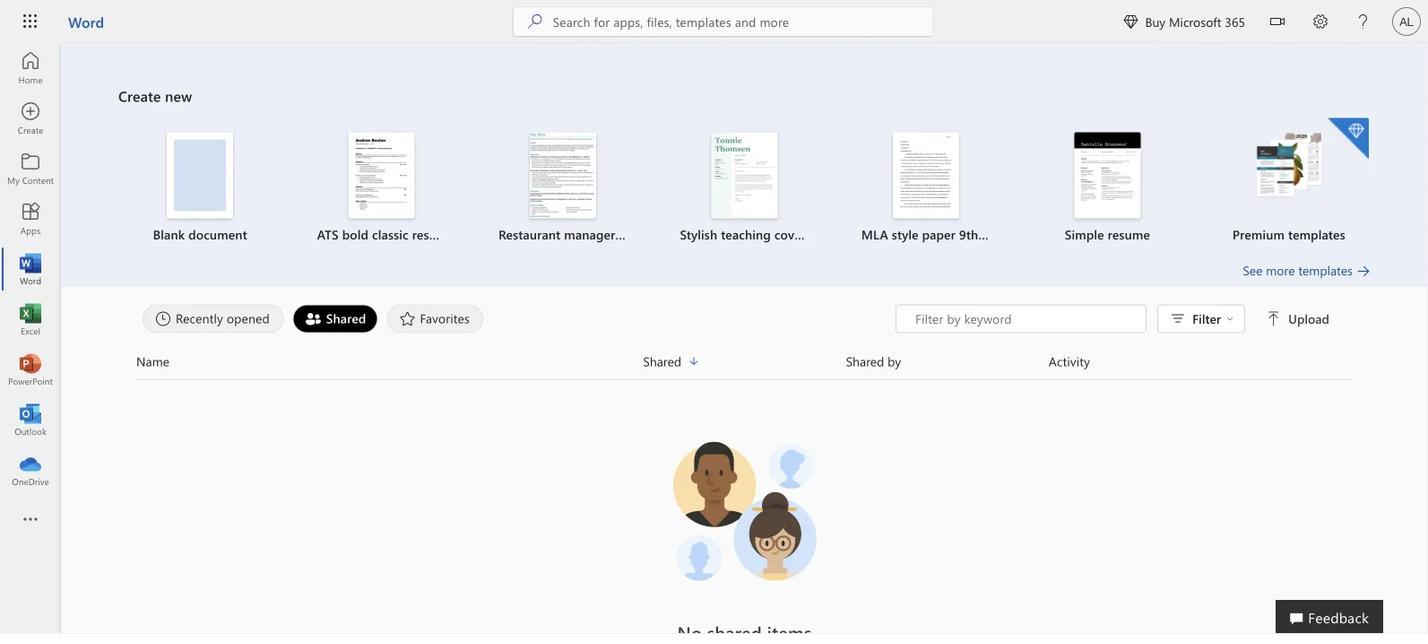 Task type: describe. For each thing, give the bounding box(es) containing it.
shared for shared by
[[846, 353, 885, 370]]

Filter by keyword text field
[[914, 310, 1137, 328]]


[[1267, 312, 1282, 326]]

premium
[[1233, 226, 1285, 243]]

see more templates button
[[1243, 261, 1371, 279]]

classic
[[372, 226, 409, 243]]

name
[[136, 353, 169, 370]]

ats bold classic resume
[[317, 226, 455, 243]]

microsoft
[[1169, 13, 1222, 30]]

none search field inside word banner
[[514, 7, 933, 36]]

3 resume from the left
[[1108, 226, 1151, 243]]

recently opened
[[176, 310, 270, 326]]

paper
[[923, 226, 956, 243]]

shared inside tab
[[326, 310, 366, 326]]

stylish teaching cover letter
[[680, 226, 841, 243]]

recently opened tab
[[138, 304, 289, 333]]

simple resume
[[1065, 226, 1151, 243]]

letter
[[810, 226, 841, 243]]

1 resume from the left
[[412, 226, 455, 243]]

blank
[[153, 226, 185, 243]]

restaurant
[[499, 226, 561, 243]]

activity
[[1049, 353, 1091, 370]]

cover
[[775, 226, 806, 243]]

shared tab
[[289, 304, 382, 333]]


[[1271, 14, 1285, 29]]

by
[[888, 353, 902, 370]]

shared button
[[643, 351, 846, 372]]

filter 
[[1193, 310, 1234, 327]]

stylish
[[680, 226, 718, 243]]

bold
[[342, 226, 369, 243]]

list inside create new main content
[[118, 116, 1371, 261]]

simple resume element
[[1028, 132, 1188, 244]]

more
[[1267, 262, 1296, 278]]

onedrive image
[[22, 461, 39, 479]]

simple
[[1065, 226, 1105, 243]]

feedback button
[[1276, 600, 1384, 634]]

Search box. Suggestions appear as you type. search field
[[553, 7, 933, 36]]


[[1124, 14, 1139, 29]]

1 vertical spatial status
[[441, 620, 1049, 634]]

mla style paper 9th edition image
[[893, 132, 960, 218]]

row inside create new main content
[[136, 351, 1353, 380]]

365
[[1225, 13, 1246, 30]]

2 resume from the left
[[619, 226, 662, 243]]

blank document
[[153, 226, 247, 243]]

home image
[[22, 59, 39, 77]]

ats bold classic resume element
[[302, 132, 462, 244]]

 upload
[[1267, 310, 1330, 327]]

excel image
[[22, 310, 39, 328]]

shared by button
[[846, 351, 1049, 372]]

buy
[[1146, 13, 1166, 30]]

see
[[1243, 262, 1263, 278]]

blank document element
[[120, 132, 280, 244]]



Task type: locate. For each thing, give the bounding box(es) containing it.
templates inside list
[[1289, 226, 1346, 243]]

recently opened element
[[143, 304, 284, 333]]

templates inside button
[[1299, 262, 1353, 278]]

0 horizontal spatial resume
[[412, 226, 455, 243]]

status containing filter
[[896, 304, 1334, 333]]

feedback
[[1309, 607, 1370, 626]]

favorites
[[420, 310, 470, 326]]

al
[[1400, 14, 1414, 28]]

activity, column 4 of 4 column header
[[1049, 351, 1353, 372]]

resume right 'classic'
[[412, 226, 455, 243]]

templates right the more
[[1299, 262, 1353, 278]]

style
[[892, 226, 919, 243]]

1 horizontal spatial resume
[[619, 226, 662, 243]]

stylish teaching cover letter element
[[665, 132, 841, 244]]

premium templates diamond image
[[1328, 118, 1370, 159]]

stylish teaching cover letter image
[[712, 132, 778, 218]]

empty state icon image
[[664, 430, 826, 592]]

navigation
[[0, 43, 61, 495]]

document
[[189, 226, 247, 243]]

word banner
[[0, 0, 1429, 46]]

row containing name
[[136, 351, 1353, 380]]

filter
[[1193, 310, 1222, 327]]

tab list containing recently opened
[[138, 304, 896, 333]]

teaching
[[721, 226, 771, 243]]

outlook image
[[22, 411, 39, 429]]

my content image
[[22, 160, 39, 178]]

ats bold classic resume image
[[349, 132, 415, 218]]

upload
[[1289, 310, 1330, 327]]

list containing blank document
[[118, 116, 1371, 261]]

2 horizontal spatial resume
[[1108, 226, 1151, 243]]

mla style paper 9th edition element
[[846, 132, 1023, 244]]

premium templates element
[[1210, 118, 1370, 244]]

mla
[[862, 226, 889, 243]]

mla style paper 9th edition
[[862, 226, 1023, 243]]

create image
[[22, 109, 39, 127]]

favorites element
[[387, 304, 483, 333]]

ats
[[317, 226, 339, 243]]

list
[[118, 116, 1371, 261]]

shared
[[326, 310, 366, 326], [643, 353, 682, 370], [846, 353, 885, 370]]

manager
[[564, 226, 616, 243]]

9th
[[960, 226, 979, 243]]

0 vertical spatial status
[[896, 304, 1334, 333]]

al button
[[1386, 0, 1429, 43]]

opened
[[227, 310, 270, 326]]

simple resume image
[[1075, 132, 1141, 218]]

 buy microsoft 365
[[1124, 13, 1246, 30]]

shared element
[[293, 304, 378, 333]]

create
[[118, 86, 161, 105]]

templates
[[1289, 226, 1346, 243], [1299, 262, 1353, 278]]

name button
[[136, 351, 643, 372]]

tab list
[[138, 304, 896, 333]]

row
[[136, 351, 1353, 380]]

new
[[165, 86, 192, 105]]

resume right manager
[[619, 226, 662, 243]]

0 vertical spatial templates
[[1289, 226, 1346, 243]]

restaurant manager resume
[[499, 226, 662, 243]]

restaurant manager resume element
[[483, 132, 662, 244]]

None search field
[[514, 7, 933, 36]]

premium templates
[[1233, 226, 1346, 243]]

powerpoint image
[[22, 361, 39, 378]]

word image
[[22, 260, 39, 278]]

 button
[[1257, 0, 1300, 46]]

shared by
[[846, 353, 902, 370]]

edition
[[982, 226, 1023, 243]]

restaurant manager resume image
[[530, 132, 596, 218]]

1 horizontal spatial shared
[[643, 353, 682, 370]]

word
[[68, 12, 104, 31]]

resume
[[412, 226, 455, 243], [619, 226, 662, 243], [1108, 226, 1151, 243]]

status
[[896, 304, 1334, 333], [441, 620, 1049, 634]]

2 horizontal spatial shared
[[846, 353, 885, 370]]

create new
[[118, 86, 192, 105]]

templates up see more templates button
[[1289, 226, 1346, 243]]

1 vertical spatial templates
[[1299, 262, 1353, 278]]


[[1227, 315, 1234, 322]]

shared for shared button
[[643, 353, 682, 370]]

recently
[[176, 310, 223, 326]]

premium templates image
[[1256, 132, 1323, 199]]

tab list inside create new main content
[[138, 304, 896, 333]]

view more apps image
[[22, 511, 39, 529]]

0 horizontal spatial shared
[[326, 310, 366, 326]]

apps image
[[22, 210, 39, 228]]

see more templates
[[1243, 262, 1353, 278]]

create new main content
[[61, 43, 1429, 634]]

resume right simple
[[1108, 226, 1151, 243]]



Task type: vqa. For each thing, say whether or not it's contained in the screenshot.
4th THE HOW from right
no



